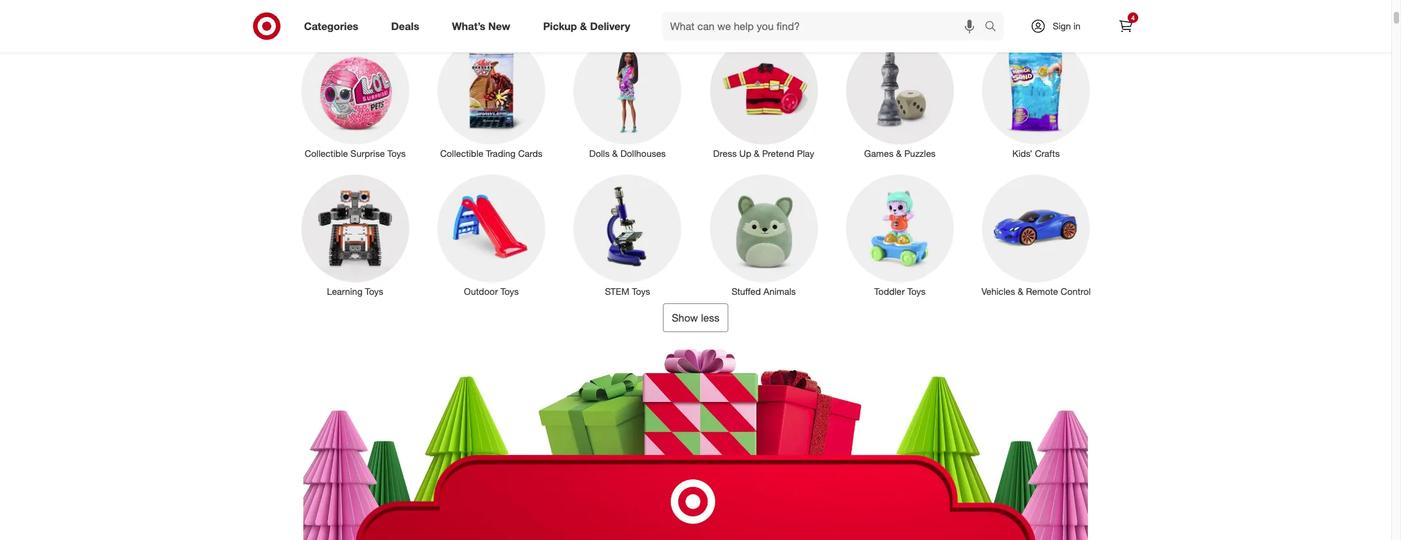 Task type: vqa. For each thing, say whether or not it's contained in the screenshot.
Collectible related to Collectible Surprise Toys
yes



Task type: locate. For each thing, give the bounding box(es) containing it.
& right games
[[896, 148, 902, 159]]

&
[[580, 19, 587, 32], [612, 148, 618, 159], [754, 148, 760, 159], [896, 148, 902, 159], [1018, 285, 1023, 297]]

toys for toddler toys
[[907, 285, 926, 297]]

dollhouses
[[620, 148, 666, 159]]

dress up & pretend play
[[713, 148, 814, 159]]

outdoor toys
[[464, 285, 519, 297]]

deals link
[[380, 12, 436, 41]]

collectible trading cards
[[440, 148, 543, 159]]

& right dolls
[[612, 148, 618, 159]]

toys
[[387, 148, 406, 159], [365, 285, 383, 297], [500, 285, 519, 297], [632, 285, 650, 297], [907, 285, 926, 297]]

outdoor
[[464, 285, 498, 297]]

pickup & delivery
[[543, 19, 630, 32]]

toys right the learning on the left
[[365, 285, 383, 297]]

2 collectible from the left
[[440, 148, 483, 159]]

delivery
[[590, 19, 630, 32]]

learning toys
[[327, 285, 383, 297]]

toddler toys link
[[837, 172, 963, 298]]

show
[[672, 311, 698, 324]]

stem toys
[[605, 285, 650, 297]]

show less
[[672, 311, 720, 324]]

vehicles & remote control link
[[973, 172, 1099, 298]]

toys right stem
[[632, 285, 650, 297]]

outdoor toys link
[[428, 172, 554, 298]]

toys for outdoor toys
[[500, 285, 519, 297]]

toys right toddler
[[907, 285, 926, 297]]

& left remote at bottom
[[1018, 285, 1023, 297]]

show less button
[[663, 303, 728, 332]]

1 horizontal spatial collectible
[[440, 148, 483, 159]]

kids'
[[1012, 148, 1032, 159]]

toys right outdoor
[[500, 285, 519, 297]]

& for vehicles
[[1018, 285, 1023, 297]]

pickup & delivery link
[[532, 12, 647, 41]]

& for dolls
[[612, 148, 618, 159]]

collectible left trading
[[440, 148, 483, 159]]

& for pickup
[[580, 19, 587, 32]]

sign in link
[[1019, 12, 1101, 41]]

stem toys link
[[565, 172, 690, 298]]

& for games
[[896, 148, 902, 159]]

cards
[[518, 148, 543, 159]]

search
[[979, 21, 1010, 34]]

stuffed animals
[[732, 285, 796, 297]]

trading
[[486, 148, 516, 159]]

what's new
[[452, 19, 510, 32]]

What can we help you find? suggestions appear below search field
[[662, 12, 988, 41]]

new
[[488, 19, 510, 32]]

pretend
[[762, 148, 794, 159]]

what's
[[452, 19, 485, 32]]

learning toys link
[[292, 172, 418, 298]]

games & puzzles link
[[837, 34, 963, 160]]

0 horizontal spatial collectible
[[305, 148, 348, 159]]

1 collectible from the left
[[305, 148, 348, 159]]

& right pickup
[[580, 19, 587, 32]]

toddler
[[874, 285, 905, 297]]

collectible
[[305, 148, 348, 159], [440, 148, 483, 159]]

remote
[[1026, 285, 1058, 297]]

toys for stem toys
[[632, 285, 650, 297]]

collectible left surprise
[[305, 148, 348, 159]]

dolls & dollhouses
[[589, 148, 666, 159]]



Task type: describe. For each thing, give the bounding box(es) containing it.
collectible surprise toys
[[305, 148, 406, 159]]

vehicles & remote control
[[982, 285, 1091, 297]]

less
[[701, 311, 720, 324]]

crafts
[[1035, 148, 1060, 159]]

animals
[[764, 285, 796, 297]]

collectible trading cards link
[[428, 34, 554, 160]]

dress
[[713, 148, 737, 159]]

games
[[864, 148, 894, 159]]

pickup
[[543, 19, 577, 32]]

deals
[[391, 19, 419, 32]]

stem
[[605, 285, 629, 297]]

up
[[739, 148, 751, 159]]

stuffed
[[732, 285, 761, 297]]

toys for learning toys
[[365, 285, 383, 297]]

sign
[[1053, 20, 1071, 31]]

learning
[[327, 285, 362, 297]]

surprise
[[350, 148, 385, 159]]

kids' crafts link
[[973, 34, 1099, 160]]

games & puzzles
[[864, 148, 936, 159]]

vehicles
[[982, 285, 1015, 297]]

categories
[[304, 19, 358, 32]]

collectible for collectible surprise toys
[[305, 148, 348, 159]]

sign in
[[1053, 20, 1081, 31]]

collectible for collectible trading cards
[[440, 148, 483, 159]]

play
[[797, 148, 814, 159]]

toddler toys
[[874, 285, 926, 297]]

dress up & pretend play link
[[701, 34, 827, 160]]

what's new link
[[441, 12, 527, 41]]

4 link
[[1111, 12, 1140, 41]]

dolls
[[589, 148, 610, 159]]

toys right surprise
[[387, 148, 406, 159]]

control
[[1061, 285, 1091, 297]]

search button
[[979, 12, 1010, 43]]

categories link
[[293, 12, 375, 41]]

puzzles
[[904, 148, 936, 159]]

4
[[1131, 14, 1135, 22]]

collectible surprise toys link
[[292, 34, 418, 160]]

kids' crafts
[[1012, 148, 1060, 159]]

stuffed animals link
[[701, 172, 827, 298]]

dolls & dollhouses link
[[565, 34, 690, 160]]

in
[[1074, 20, 1081, 31]]

& right up at the right top of the page
[[754, 148, 760, 159]]



